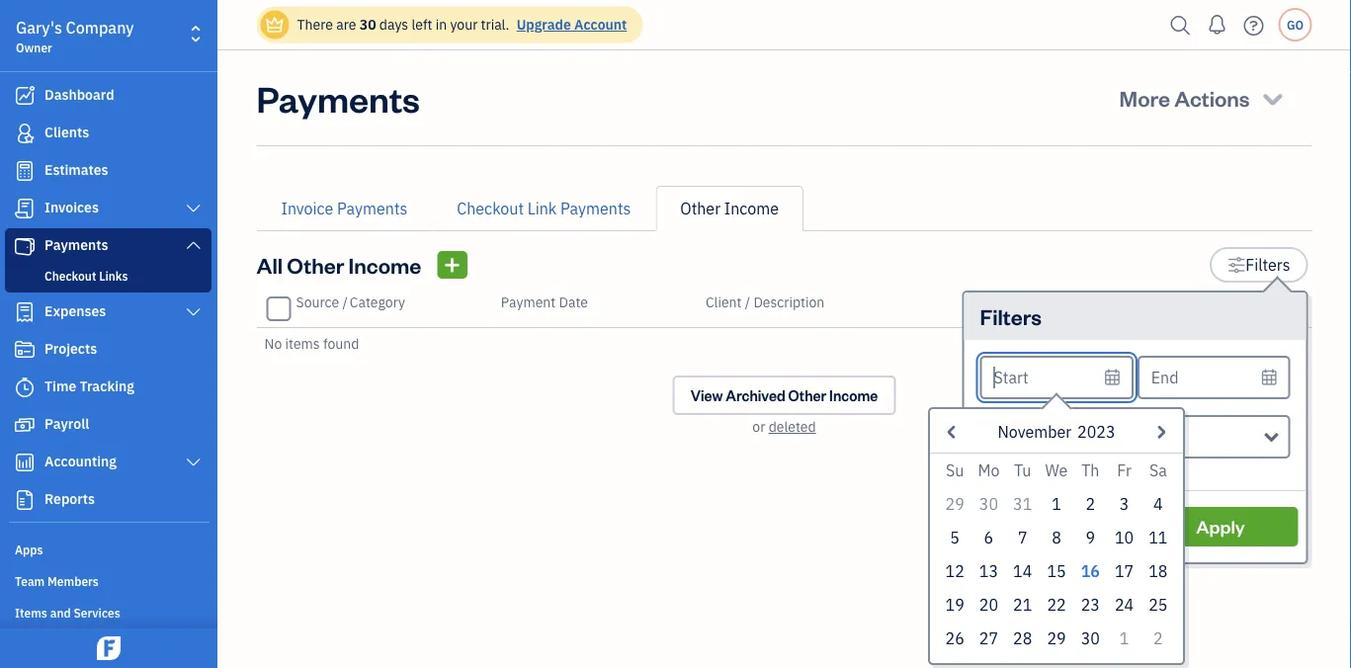 Task type: vqa. For each thing, say whether or not it's contained in the screenshot.


Task type: locate. For each thing, give the bounding box(es) containing it.
checkout links
[[44, 268, 128, 284]]

invoice
[[281, 198, 333, 219]]

30 right are
[[360, 15, 376, 34]]

0 horizontal spatial 2
[[1086, 494, 1095, 514]]

other up deleted link in the bottom right of the page
[[788, 386, 827, 405]]

or deleted
[[753, 418, 816, 436]]

client
[[706, 293, 742, 311]]

main element
[[0, 0, 267, 668]]

0 vertical spatial filters
[[1246, 255, 1290, 275]]

1 vertical spatial 30
[[979, 494, 998, 514]]

1 horizontal spatial income
[[724, 198, 779, 219]]

your
[[450, 15, 478, 34]]

0 vertical spatial chevron large down image
[[184, 237, 203, 253]]

income
[[724, 198, 779, 219], [349, 251, 421, 279], [829, 386, 878, 405]]

expenses link
[[5, 295, 212, 330]]

29 button down su
[[938, 487, 972, 521]]

we
[[1045, 460, 1068, 481]]

2 down 25
[[1154, 628, 1163, 649]]

fr
[[1117, 460, 1132, 481]]

19
[[945, 595, 964, 615]]

chart image
[[13, 453, 37, 472]]

apply
[[1196, 515, 1245, 538]]

1 horizontal spatial 2 button
[[1141, 622, 1175, 655]]

18
[[1149, 561, 1168, 582]]

2 chevron large down image from the top
[[184, 304, 203, 320]]

tracking
[[80, 377, 134, 395]]

23 button
[[1074, 588, 1107, 622]]

payments up checkout links
[[44, 236, 108, 254]]

checkout up expenses
[[44, 268, 96, 284]]

25 button
[[1141, 588, 1175, 622]]

view archived other income link
[[673, 376, 896, 415]]

go
[[1287, 17, 1304, 33]]

28
[[1013, 628, 1032, 649]]

link
[[528, 198, 557, 219]]

1 vertical spatial 29
[[1047, 628, 1066, 649]]

estimates
[[44, 161, 108, 179]]

other income link
[[656, 186, 804, 231]]

1 horizontal spatial checkout
[[457, 198, 524, 219]]

no items found
[[264, 335, 359, 353]]

payment
[[501, 293, 556, 311]]

21
[[1013, 595, 1032, 615]]

checkout inside 'main' element
[[44, 268, 96, 284]]

2 down "th"
[[1086, 494, 1095, 514]]

1 horizontal spatial 30 button
[[1074, 622, 1107, 655]]

2 vertical spatial income
[[829, 386, 878, 405]]

0 vertical spatial 29
[[945, 494, 964, 514]]

0 horizontal spatial 29 button
[[938, 487, 972, 521]]

crown image
[[264, 14, 285, 35]]

1 vertical spatial filters
[[980, 302, 1042, 330]]

checkout for checkout link payments
[[457, 198, 524, 219]]

1 for leftmost 1 button
[[1052, 494, 1061, 514]]

1 horizontal spatial 1 button
[[1107, 622, 1141, 655]]

project image
[[13, 340, 37, 360]]

found
[[323, 335, 359, 353]]

4 button
[[1141, 487, 1175, 521]]

0 horizontal spatial checkout
[[44, 268, 96, 284]]

1 horizontal spatial /
[[745, 293, 750, 311]]

chevron large down image inside 'expenses' link
[[184, 304, 203, 320]]

1 / from the left
[[342, 293, 348, 311]]

1 horizontal spatial filters
[[1246, 255, 1290, 275]]

25
[[1149, 595, 1168, 615]]

filters button
[[1210, 247, 1308, 283]]

30 button down "23"
[[1074, 622, 1107, 655]]

chevron large down image for payments
[[184, 237, 203, 253]]

1 button down the we
[[1040, 487, 1074, 521]]

11 button
[[1141, 521, 1175, 555]]

go to help image
[[1238, 10, 1270, 40]]

1 vertical spatial chevron large down image
[[184, 455, 203, 471]]

category
[[350, 293, 405, 311]]

more actions
[[1120, 84, 1250, 112]]

checkout for checkout links
[[44, 268, 96, 284]]

chevron large down image for invoices
[[184, 201, 203, 216]]

owner
[[16, 40, 52, 55]]

checkout
[[457, 198, 524, 219], [44, 268, 96, 284]]

su
[[946, 460, 964, 481]]

1 vertical spatial checkout
[[44, 268, 96, 284]]

8
[[1052, 527, 1061, 548]]

0 vertical spatial 30
[[360, 15, 376, 34]]

0 vertical spatial 2 button
[[1074, 487, 1107, 521]]

0 horizontal spatial 30
[[360, 15, 376, 34]]

tu
[[1014, 460, 1031, 481]]

30 for the left 30 button
[[979, 494, 998, 514]]

22
[[1047, 595, 1066, 615]]

view
[[691, 386, 723, 405]]

0 vertical spatial income
[[724, 198, 779, 219]]

items
[[15, 605, 47, 621]]

1 vertical spatial 2 button
[[1141, 622, 1175, 655]]

1 vertical spatial 29 button
[[1040, 622, 1074, 655]]

1 button down 24
[[1107, 622, 1141, 655]]

/ right the source
[[342, 293, 348, 311]]

2 chevron large down image from the top
[[184, 455, 203, 471]]

there are 30 days left in your trial. upgrade account
[[297, 15, 627, 34]]

0 horizontal spatial other
[[287, 251, 344, 279]]

1 vertical spatial 30 button
[[1074, 622, 1107, 655]]

members
[[48, 573, 99, 589]]

1 horizontal spatial 29
[[1047, 628, 1066, 649]]

apply button
[[1143, 507, 1298, 547]]

links
[[99, 268, 128, 284]]

chevron large down image up reports link
[[184, 455, 203, 471]]

30 down "23"
[[1081, 628, 1100, 649]]

5 button
[[938, 521, 972, 555]]

30 button down "mo" at bottom right
[[972, 487, 1006, 521]]

0 vertical spatial 2
[[1086, 494, 1095, 514]]

more actions button
[[1102, 74, 1304, 122]]

report image
[[13, 490, 37, 510]]

1 horizontal spatial 30
[[979, 494, 998, 514]]

chevron large down image inside payments link
[[184, 237, 203, 253]]

invoice payments link
[[257, 186, 432, 231]]

0 vertical spatial 1
[[1052, 494, 1061, 514]]

2 horizontal spatial other
[[788, 386, 827, 405]]

1 vertical spatial 1
[[1120, 628, 1129, 649]]

filters up 'amount'
[[1246, 255, 1290, 275]]

projects link
[[5, 332, 212, 368]]

chevron large down image
[[184, 237, 203, 253], [184, 304, 203, 320]]

all
[[257, 251, 283, 279]]

chevron large down image for accounting
[[184, 455, 203, 471]]

other up the source
[[287, 251, 344, 279]]

time tracking
[[44, 377, 134, 395]]

other income
[[680, 198, 779, 219]]

payments inside 'main' element
[[44, 236, 108, 254]]

2 / from the left
[[745, 293, 750, 311]]

chevron large down image
[[184, 201, 203, 216], [184, 455, 203, 471]]

1 chevron large down image from the top
[[184, 201, 203, 216]]

30
[[360, 15, 376, 34], [979, 494, 998, 514], [1081, 628, 1100, 649]]

18 button
[[1141, 555, 1175, 588]]

29 down 22
[[1047, 628, 1066, 649]]

0 horizontal spatial 29
[[945, 494, 964, 514]]

filters up start date in mm/dd/yyyy format text field
[[980, 302, 1042, 330]]

1 vertical spatial income
[[349, 251, 421, 279]]

0 vertical spatial chevron large down image
[[184, 201, 203, 216]]

dashboard image
[[13, 86, 37, 106]]

other up client
[[680, 198, 721, 219]]

1 horizontal spatial 1
[[1120, 628, 1129, 649]]

filters
[[1246, 255, 1290, 275], [980, 302, 1042, 330]]

reports
[[44, 490, 95, 508]]

20 button
[[972, 588, 1006, 622]]

november 2023
[[998, 422, 1115, 442]]

27 button
[[972, 622, 1006, 655]]

0 vertical spatial checkout
[[457, 198, 524, 219]]

0 vertical spatial 1 button
[[1040, 487, 1074, 521]]

29 up 5 button
[[945, 494, 964, 514]]

items and services link
[[5, 597, 212, 627]]

trial.
[[481, 15, 509, 34]]

29 button
[[938, 487, 972, 521], [1040, 622, 1074, 655]]

checkout link payments link
[[432, 186, 656, 231]]

invoices
[[44, 198, 99, 216]]

2 vertical spatial 30
[[1081, 628, 1100, 649]]

1 up clear at the bottom right of the page
[[1052, 494, 1061, 514]]

payments down are
[[257, 74, 420, 121]]

services
[[74, 605, 120, 621]]

31 button
[[1006, 487, 1040, 521]]

17 button
[[1107, 555, 1141, 588]]

1 horizontal spatial other
[[680, 198, 721, 219]]

30 for 30 button to the bottom
[[1081, 628, 1100, 649]]

2 button down 25
[[1141, 622, 1175, 655]]

0 horizontal spatial 1
[[1052, 494, 1061, 514]]

2 button up 9
[[1074, 487, 1107, 521]]

expense image
[[13, 302, 37, 322]]

clear
[[1035, 515, 1080, 538]]

settings image
[[1228, 253, 1246, 277]]

items
[[285, 335, 320, 353]]

1 vertical spatial chevron large down image
[[184, 304, 203, 320]]

1 horizontal spatial 2
[[1154, 628, 1163, 649]]

payment date button
[[501, 293, 588, 311]]

29 button down 22
[[1040, 622, 1074, 655]]

/ right client
[[745, 293, 750, 311]]

payments
[[257, 74, 420, 121], [337, 198, 408, 219], [561, 198, 631, 219], [44, 236, 108, 254]]

grid
[[938, 454, 1175, 655]]

8 button
[[1040, 521, 1074, 555]]

dashboard
[[44, 86, 114, 104]]

1 down 24
[[1120, 628, 1129, 649]]

1 vertical spatial 1 button
[[1107, 622, 1141, 655]]

29
[[945, 494, 964, 514], [1047, 628, 1066, 649]]

add new other income entry image
[[443, 253, 461, 277]]

30 down "mo" at bottom right
[[979, 494, 998, 514]]

payments right link
[[561, 198, 631, 219]]

7
[[1018, 527, 1027, 548]]

go button
[[1279, 8, 1312, 42]]

31
[[1013, 494, 1032, 514]]

1 chevron large down image from the top
[[184, 237, 203, 253]]

estimates link
[[5, 153, 212, 189]]

clear button
[[980, 507, 1135, 547]]

0 vertical spatial other
[[680, 198, 721, 219]]

0 vertical spatial 30 button
[[972, 487, 1006, 521]]

chevron large down image up payments link
[[184, 201, 203, 216]]

24
[[1115, 595, 1134, 615]]

time tracking link
[[5, 370, 212, 405]]

0 horizontal spatial /
[[342, 293, 348, 311]]

more
[[1120, 84, 1170, 112]]

2 horizontal spatial 30
[[1081, 628, 1100, 649]]

checkout left link
[[457, 198, 524, 219]]



Task type: describe. For each thing, give the bounding box(es) containing it.
26 button
[[938, 622, 972, 655]]

freshbooks image
[[93, 637, 125, 660]]

source
[[296, 293, 339, 311]]

1 vertical spatial other
[[287, 251, 344, 279]]

21 button
[[1006, 588, 1040, 622]]

invoice payments
[[281, 198, 408, 219]]

grid containing su
[[938, 454, 1175, 655]]

apps
[[15, 542, 43, 557]]

24 button
[[1107, 588, 1141, 622]]

payroll
[[44, 415, 89, 433]]

all other income
[[257, 251, 421, 279]]

amount button
[[1255, 293, 1304, 311]]

3
[[1120, 494, 1129, 514]]

description
[[754, 293, 825, 311]]

clients
[[44, 123, 89, 141]]

checkout link payments
[[457, 198, 631, 219]]

7 button
[[1006, 521, 1040, 555]]

expenses
[[44, 302, 106, 320]]

Start date in MM/DD/YYYY format text field
[[980, 356, 1134, 399]]

gary's
[[16, 17, 62, 38]]

client image
[[13, 124, 37, 143]]

2023
[[1078, 422, 1115, 442]]

th
[[1082, 460, 1100, 481]]

search image
[[1165, 10, 1197, 40]]

and
[[50, 605, 71, 621]]

14 button
[[1006, 555, 1040, 588]]

reports link
[[5, 482, 212, 518]]

invoice image
[[13, 199, 37, 218]]

november
[[998, 422, 1072, 442]]

13
[[979, 561, 998, 582]]

in
[[436, 15, 447, 34]]

23
[[1081, 595, 1100, 615]]

source / category
[[296, 293, 405, 311]]

19 button
[[938, 588, 972, 622]]

2 vertical spatial other
[[788, 386, 827, 405]]

left
[[412, 15, 432, 34]]

view archived other income
[[691, 386, 878, 405]]

upgrade
[[517, 15, 571, 34]]

actions
[[1174, 84, 1250, 112]]

team
[[15, 573, 45, 589]]

no
[[264, 335, 282, 353]]

apps link
[[5, 534, 212, 563]]

mo
[[978, 460, 1000, 481]]

days
[[379, 15, 408, 34]]

upgrade account link
[[513, 15, 627, 34]]

14
[[1013, 561, 1032, 582]]

payment image
[[13, 236, 37, 256]]

2 horizontal spatial income
[[829, 386, 878, 405]]

there
[[297, 15, 333, 34]]

20
[[979, 595, 998, 615]]

10
[[1115, 527, 1134, 548]]

checkout links link
[[9, 264, 208, 288]]

client / description
[[706, 293, 825, 311]]

gary's company owner
[[16, 17, 134, 55]]

End date in MM/DD/YYYY format text field
[[1137, 356, 1290, 399]]

chevrondown image
[[1259, 84, 1286, 112]]

filters inside dropdown button
[[1246, 255, 1290, 275]]

timer image
[[13, 378, 37, 397]]

0 horizontal spatial filters
[[980, 302, 1042, 330]]

0 horizontal spatial 1 button
[[1040, 487, 1074, 521]]

26
[[945, 628, 964, 649]]

notifications image
[[1201, 5, 1233, 44]]

are
[[336, 15, 356, 34]]

archived
[[726, 386, 786, 405]]

time
[[44, 377, 76, 395]]

chevron large down image for expenses
[[184, 304, 203, 320]]

12 button
[[938, 555, 972, 588]]

payroll link
[[5, 407, 212, 443]]

estimate image
[[13, 161, 37, 181]]

invoices link
[[5, 191, 212, 226]]

6 button
[[972, 521, 1006, 555]]

11
[[1149, 527, 1168, 548]]

15
[[1047, 561, 1066, 582]]

sa
[[1149, 460, 1167, 481]]

27
[[979, 628, 998, 649]]

date
[[559, 293, 588, 311]]

items and services
[[15, 605, 120, 621]]

0 vertical spatial 29 button
[[938, 487, 972, 521]]

payments link
[[5, 228, 212, 264]]

account
[[574, 15, 627, 34]]

0 horizontal spatial 2 button
[[1074, 487, 1107, 521]]

/ for category
[[342, 293, 348, 311]]

10 button
[[1107, 521, 1141, 555]]

0 horizontal spatial 30 button
[[972, 487, 1006, 521]]

dashboard link
[[5, 78, 212, 114]]

accounting
[[44, 452, 117, 471]]

payments right invoice
[[337, 198, 408, 219]]

1 horizontal spatial 29 button
[[1040, 622, 1074, 655]]

team members link
[[5, 565, 212, 595]]

money image
[[13, 415, 37, 435]]

amount
[[1255, 293, 1304, 311]]

13 button
[[972, 555, 1006, 588]]

15 button
[[1040, 555, 1074, 588]]

1 vertical spatial 2
[[1154, 628, 1163, 649]]

0 horizontal spatial income
[[349, 251, 421, 279]]

22 button
[[1040, 588, 1074, 622]]

16 button
[[1074, 555, 1107, 588]]

/ for description
[[745, 293, 750, 311]]

1 for the right 1 button
[[1120, 628, 1129, 649]]



